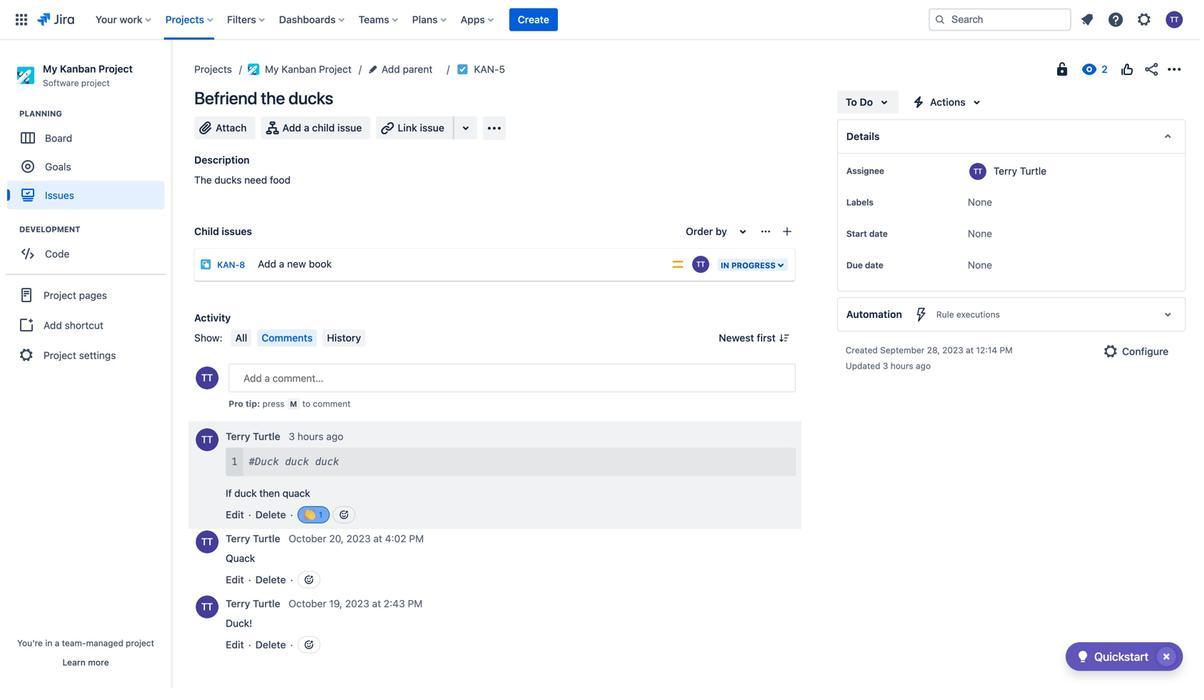 Task type: locate. For each thing, give the bounding box(es) containing it.
project up add shortcut
[[44, 289, 76, 301]]

a inside button
[[304, 122, 310, 134]]

parent
[[403, 63, 433, 75]]

turtle for 3 hours ago
[[253, 430, 280, 442]]

1 vertical spatial october
[[289, 598, 327, 609]]

learn more
[[62, 657, 109, 667]]

a right 'in'
[[55, 638, 59, 648]]

2 vertical spatial delete button
[[255, 638, 286, 652]]

1 vertical spatial 2023
[[347, 533, 371, 544]]

delete button for quack
[[255, 573, 286, 587]]

automation element
[[837, 297, 1186, 332]]

goals
[[45, 161, 71, 172]]

ducks down my kanban project
[[289, 88, 333, 108]]

1 vertical spatial kan-
[[217, 260, 239, 270]]

0 vertical spatial a
[[304, 122, 310, 134]]

delete for quack
[[255, 574, 286, 586]]

2 delete from the top
[[255, 574, 286, 586]]

learn
[[62, 657, 86, 667]]

teams
[[359, 14, 389, 25]]

2 vertical spatial edit button
[[226, 638, 244, 652]]

my right my kanban project image on the left of page
[[265, 63, 279, 75]]

ago down 28,
[[916, 361, 931, 371]]

board
[[45, 132, 72, 144]]

2 my from the left
[[265, 63, 279, 75]]

edit button down if
[[226, 508, 244, 522]]

board link
[[7, 124, 164, 152]]

kanban up the
[[282, 63, 316, 75]]

date right due
[[865, 260, 884, 270]]

kan-5 link
[[474, 61, 505, 78]]

created september 28, 2023 at 12:14 pm updated 3 hours ago
[[846, 345, 1013, 371]]

1 delete from the top
[[255, 509, 286, 520]]

1 vertical spatial terry turtle button
[[226, 597, 283, 611]]

2023 right 20,
[[347, 533, 371, 544]]

1 vertical spatial ducks
[[214, 174, 242, 186]]

date right start
[[869, 229, 888, 239]]

terry for 3 hours ago
[[226, 430, 250, 442]]

1 horizontal spatial project
[[126, 638, 154, 648]]

october down :clap: image
[[289, 533, 327, 544]]

terry turtle button for october
[[226, 597, 283, 611]]

to
[[302, 399, 310, 409]]

work
[[120, 14, 143, 25]]

description
[[194, 154, 250, 166]]

tip:
[[246, 399, 260, 409]]

edit down if
[[226, 509, 244, 520]]

comments
[[262, 332, 313, 344]]

edit button for quack
[[226, 573, 244, 587]]

12:14
[[976, 345, 998, 355]]

2023 for october 20, 2023 at 4:02 pm
[[347, 533, 371, 544]]

1 kanban from the left
[[60, 63, 96, 75]]

pro tip: press m to comment
[[229, 399, 351, 409]]

add reaction image right 1
[[338, 509, 350, 520]]

projects inside popup button
[[165, 14, 204, 25]]

attach
[[216, 122, 247, 134]]

2 horizontal spatial a
[[304, 122, 310, 134]]

turtle for october 20, 2023 at 4:02 pm
[[253, 533, 280, 544]]

1 horizontal spatial a
[[279, 258, 284, 270]]

date for due date
[[865, 260, 884, 270]]

project right managed
[[126, 638, 154, 648]]

0 vertical spatial ago
[[916, 361, 931, 371]]

projects button
[[161, 8, 219, 31]]

terry turtle up #duck
[[226, 430, 280, 442]]

more information about this user image
[[969, 163, 987, 180], [196, 530, 219, 553], [196, 596, 219, 618]]

add left parent
[[382, 63, 400, 75]]

turtle inside dropdown button
[[253, 533, 280, 544]]

terry turtle button up #duck
[[226, 429, 283, 444]]

0 vertical spatial project
[[81, 78, 110, 88]]

history button
[[323, 329, 365, 347]]

at left 2:43
[[372, 598, 381, 609]]

add a child issue
[[282, 122, 362, 134]]

no restrictions image
[[1054, 61, 1071, 78]]

0 vertical spatial delete
[[255, 509, 286, 520]]

duck
[[285, 456, 309, 468], [315, 456, 339, 468], [234, 487, 257, 499]]

details element
[[837, 119, 1186, 154]]

jira image
[[37, 11, 74, 28], [37, 11, 74, 28]]

duck up quack
[[285, 456, 309, 468]]

project up planning heading
[[81, 78, 110, 88]]

projects link
[[194, 61, 232, 78]]

edit down duck!
[[226, 639, 244, 651]]

2 october from the top
[[289, 598, 327, 609]]

dismiss quickstart image
[[1155, 645, 1178, 668]]

terry
[[994, 165, 1017, 177], [226, 430, 250, 442], [226, 533, 250, 544], [226, 598, 250, 609]]

a for new
[[279, 258, 284, 270]]

in
[[45, 638, 52, 648]]

create
[[518, 14, 549, 25]]

1 edit from the top
[[226, 509, 244, 520]]

actions button
[[905, 91, 991, 114]]

you're
[[17, 638, 43, 648]]

add right 8
[[258, 258, 276, 270]]

all button
[[231, 329, 252, 347]]

your
[[96, 14, 117, 25]]

0 vertical spatial hours
[[891, 361, 914, 371]]

configure
[[1122, 345, 1169, 357]]

my inside my kanban project software project
[[43, 63, 57, 75]]

terry turtle inside dropdown button
[[226, 533, 280, 544]]

3 right updated
[[883, 361, 888, 371]]

1 vertical spatial none
[[968, 228, 992, 239]]

pages
[[79, 289, 107, 301]]

a left new
[[279, 258, 284, 270]]

kan-5
[[474, 63, 505, 75]]

terry right more information about this user icon
[[226, 430, 250, 442]]

2023 right 28,
[[943, 345, 964, 355]]

start date
[[847, 229, 888, 239]]

1 terry turtle button from the top
[[226, 429, 283, 444]]

0 vertical spatial pm
[[1000, 345, 1013, 355]]

menu bar
[[228, 329, 368, 347]]

1 vertical spatial a
[[279, 258, 284, 270]]

settings
[[79, 349, 116, 361]]

3 up #duck duck duck at the left of page
[[289, 430, 295, 442]]

turtle up #duck
[[253, 430, 280, 442]]

add inside popup button
[[382, 63, 400, 75]]

0 horizontal spatial project
[[81, 78, 110, 88]]

date for start date
[[869, 229, 888, 239]]

to
[[846, 96, 857, 108]]

october left 19,
[[289, 598, 327, 609]]

1 issue from the left
[[337, 122, 362, 134]]

1 vertical spatial delete button
[[255, 573, 286, 587]]

october for october 20, 2023 at 4:02 pm
[[289, 533, 327, 544]]

2 kanban from the left
[[282, 63, 316, 75]]

1 my from the left
[[43, 63, 57, 75]]

0 vertical spatial 2023
[[943, 345, 964, 355]]

1 vertical spatial delete
[[255, 574, 286, 586]]

none for due
[[968, 259, 992, 271]]

edit for quack
[[226, 574, 244, 586]]

1 horizontal spatial kanban
[[282, 63, 316, 75]]

0 vertical spatial edit
[[226, 509, 244, 520]]

newest first button
[[710, 329, 796, 347]]

2:43
[[384, 598, 405, 609]]

if
[[226, 487, 232, 499]]

1 vertical spatial pm
[[409, 533, 424, 544]]

add
[[382, 63, 400, 75], [282, 122, 301, 134], [258, 258, 276, 270], [44, 319, 62, 331]]

befriend
[[194, 88, 257, 108]]

3 delete from the top
[[255, 639, 286, 651]]

terry inside dropdown button
[[226, 533, 250, 544]]

0 horizontal spatial a
[[55, 638, 59, 648]]

terry turtle button
[[226, 532, 283, 546]]

3 delete button from the top
[[255, 638, 286, 652]]

0 vertical spatial projects
[[165, 14, 204, 25]]

issue right child
[[337, 122, 362, 134]]

delete
[[255, 509, 286, 520], [255, 574, 286, 586], [255, 639, 286, 651]]

duck down 3 hours ago
[[315, 456, 339, 468]]

0 vertical spatial edit button
[[226, 508, 244, 522]]

2 edit button from the top
[[226, 573, 244, 587]]

kan-
[[474, 63, 499, 75], [217, 260, 239, 270]]

1 vertical spatial edit
[[226, 574, 244, 586]]

project pages
[[44, 289, 107, 301]]

kanban for my kanban project
[[282, 63, 316, 75]]

20,
[[329, 533, 344, 544]]

terry turtle up duck!
[[226, 598, 280, 609]]

group containing board
[[7, 108, 171, 214]]

1 horizontal spatial 3
[[883, 361, 888, 371]]

actions image
[[1166, 61, 1183, 78]]

quack
[[283, 487, 310, 499]]

terry turtle up quack at the left bottom of the page
[[226, 533, 280, 544]]

code link
[[7, 239, 164, 268]]

newest
[[719, 332, 754, 344]]

add left child
[[282, 122, 301, 134]]

my kanban project image
[[248, 64, 259, 75]]

pm
[[1000, 345, 1013, 355], [409, 533, 424, 544], [408, 598, 423, 609]]

edit button down duck!
[[226, 638, 244, 652]]

my up 'software' in the left of the page
[[43, 63, 57, 75]]

add a child issue button
[[261, 116, 371, 139]]

turtle down details element
[[1020, 165, 1047, 177]]

0 vertical spatial 3
[[883, 361, 888, 371]]

duck right if
[[234, 487, 257, 499]]

terry down details element
[[994, 165, 1017, 177]]

pm for october 19, 2023 at 2:43 pm
[[408, 598, 423, 609]]

0 vertical spatial october
[[289, 533, 327, 544]]

0 horizontal spatial duck
[[234, 487, 257, 499]]

add inside group
[[44, 319, 62, 331]]

add reaction image for 20,
[[303, 574, 315, 586]]

1 horizontal spatial issue
[[420, 122, 444, 134]]

more information about this user image left quack at the left bottom of the page
[[196, 530, 219, 553]]

befriend the ducks
[[194, 88, 333, 108]]

0 horizontal spatial kan-
[[217, 260, 239, 270]]

group
[[7, 108, 171, 214], [6, 274, 166, 375]]

terry up quack at the left bottom of the page
[[226, 533, 250, 544]]

:clap: image
[[304, 509, 315, 521]]

add for add a new book
[[258, 258, 276, 270]]

0 horizontal spatial ago
[[326, 430, 344, 442]]

add parent
[[382, 63, 433, 75]]

0 vertical spatial none
[[968, 196, 992, 208]]

do
[[860, 96, 873, 108]]

2 issue from the left
[[420, 122, 444, 134]]

my for my kanban project
[[265, 63, 279, 75]]

1 vertical spatial add reaction image
[[303, 574, 315, 586]]

1 vertical spatial date
[[865, 260, 884, 270]]

add for add a child issue
[[282, 122, 301, 134]]

add reaction image up october 19, 2023 at 2:43 pm
[[303, 574, 315, 586]]

0 horizontal spatial kanban
[[60, 63, 96, 75]]

0 horizontal spatial issue
[[337, 122, 362, 134]]

kan- left the "copy link to issue" image
[[474, 63, 499, 75]]

code group
[[7, 224, 171, 272]]

at
[[966, 345, 974, 355], [373, 533, 382, 544], [372, 598, 381, 609]]

1 delete button from the top
[[255, 508, 286, 522]]

0 vertical spatial group
[[7, 108, 171, 214]]

banner
[[0, 0, 1200, 40]]

2 vertical spatial delete
[[255, 639, 286, 651]]

kanban for my kanban project software project
[[60, 63, 96, 75]]

1 vertical spatial at
[[373, 533, 382, 544]]

my inside 'link'
[[265, 63, 279, 75]]

ago down comment
[[326, 430, 344, 442]]

a
[[304, 122, 310, 134], [279, 258, 284, 270], [55, 638, 59, 648]]

0 vertical spatial delete button
[[255, 508, 286, 522]]

projects
[[165, 14, 204, 25], [194, 63, 232, 75]]

dashboards
[[279, 14, 336, 25]]

2 edit from the top
[[226, 574, 244, 586]]

3
[[883, 361, 888, 371], [289, 430, 295, 442]]

at for october 20, 2023 at 4:02 pm
[[373, 533, 382, 544]]

project
[[81, 78, 110, 88], [126, 638, 154, 648]]

turtle down quack at the left bottom of the page
[[253, 598, 280, 609]]

comments button
[[257, 329, 317, 347]]

3 inside created september 28, 2023 at 12:14 pm updated 3 hours ago
[[883, 361, 888, 371]]

0 horizontal spatial my
[[43, 63, 57, 75]]

link web pages and more image
[[457, 119, 474, 136]]

0 vertical spatial date
[[869, 229, 888, 239]]

1 horizontal spatial ago
[[916, 361, 931, 371]]

pm left copy link to comment image
[[409, 533, 424, 544]]

issue right link
[[420, 122, 444, 134]]

2 vertical spatial edit
[[226, 639, 244, 651]]

2 vertical spatial add reaction image
[[303, 639, 315, 651]]

1 horizontal spatial ducks
[[289, 88, 333, 108]]

2023 right 19,
[[345, 598, 369, 609]]

project down dashboards dropdown button
[[319, 63, 352, 75]]

a left child
[[304, 122, 310, 134]]

1 vertical spatial 3
[[289, 430, 295, 442]]

1 horizontal spatial kan-
[[474, 63, 499, 75]]

ducks down the description
[[214, 174, 242, 186]]

add left shortcut
[[44, 319, 62, 331]]

quickstart button
[[1066, 642, 1183, 671]]

kanban inside 'link'
[[282, 63, 316, 75]]

projects up befriend
[[194, 63, 232, 75]]

edit down quack at the left bottom of the page
[[226, 574, 244, 586]]

1 vertical spatial projects
[[194, 63, 232, 75]]

2 vertical spatial at
[[372, 598, 381, 609]]

activity
[[194, 312, 231, 324]]

your profile and settings image
[[1166, 11, 1183, 28]]

project down the your work
[[99, 63, 133, 75]]

duck for #duck duck duck
[[285, 456, 309, 468]]

more information about this user image left duck!
[[196, 596, 219, 618]]

order
[[686, 225, 713, 237]]

1 vertical spatial group
[[6, 274, 166, 375]]

add app image
[[486, 120, 503, 137]]

automation
[[847, 308, 902, 320]]

planning image
[[2, 105, 19, 122]]

4:02
[[385, 533, 406, 544]]

1 vertical spatial hours
[[298, 430, 324, 442]]

projects up sidebar navigation 'icon'
[[165, 14, 204, 25]]

3 edit button from the top
[[226, 638, 244, 652]]

3 edit from the top
[[226, 639, 244, 651]]

apps button
[[456, 8, 499, 31]]

add a new book
[[258, 258, 332, 270]]

executions
[[957, 309, 1000, 319]]

1 october from the top
[[289, 533, 327, 544]]

hours up #duck duck duck at the left of page
[[298, 430, 324, 442]]

ducks
[[289, 88, 333, 108], [214, 174, 242, 186]]

2023
[[943, 345, 964, 355], [347, 533, 371, 544], [345, 598, 369, 609]]

3 none from the top
[[968, 259, 992, 271]]

2 delete button from the top
[[255, 573, 286, 587]]

project inside my kanban project software project
[[99, 63, 133, 75]]

turtle up quack at the left bottom of the page
[[253, 533, 280, 544]]

2 vertical spatial more information about this user image
[[196, 596, 219, 618]]

terry turtle button for 3
[[226, 429, 283, 444]]

terry up duck!
[[226, 598, 250, 609]]

1 horizontal spatial my
[[265, 63, 279, 75]]

project settings
[[44, 349, 116, 361]]

link
[[398, 122, 417, 134]]

hours down september
[[891, 361, 914, 371]]

2 none from the top
[[968, 228, 992, 239]]

0 vertical spatial ducks
[[289, 88, 333, 108]]

project inside 'link'
[[319, 63, 352, 75]]

issue
[[337, 122, 362, 134], [420, 122, 444, 134]]

1 vertical spatial more information about this user image
[[196, 530, 219, 553]]

1 horizontal spatial duck
[[285, 456, 309, 468]]

2 vertical spatial pm
[[408, 598, 423, 609]]

2 vertical spatial 2023
[[345, 598, 369, 609]]

kanban up 'software' in the left of the page
[[60, 63, 96, 75]]

pm right 2:43
[[408, 598, 423, 609]]

link issue
[[398, 122, 444, 134]]

add for add shortcut
[[44, 319, 62, 331]]

september
[[880, 345, 925, 355]]

terry turtle for october 20, 2023 at 4:02 pm
[[226, 533, 280, 544]]

add reaction image down october 19, 2023 at 2:43 pm
[[303, 639, 315, 651]]

shortcut
[[65, 319, 103, 331]]

1 none from the top
[[968, 196, 992, 208]]

the
[[261, 88, 285, 108]]

1 vertical spatial project
[[126, 638, 154, 648]]

2 vertical spatial none
[[968, 259, 992, 271]]

due
[[847, 260, 863, 270]]

more information about this user image down details element
[[969, 163, 987, 180]]

2 terry turtle button from the top
[[226, 597, 283, 611]]

more information about this user image for october 19, 2023 at 2:43 pm
[[196, 596, 219, 618]]

0 vertical spatial terry turtle button
[[226, 429, 283, 444]]

at left "4:02"
[[373, 533, 382, 544]]

edit button down quack at the left bottom of the page
[[226, 573, 244, 587]]

0 vertical spatial kan-
[[474, 63, 499, 75]]

2023 for october 19, 2023 at 2:43 pm
[[345, 598, 369, 609]]

pm right 12:14
[[1000, 345, 1013, 355]]

copy link to comment image
[[427, 532, 438, 543]]

add reaction image
[[338, 509, 350, 520], [303, 574, 315, 586], [303, 639, 315, 651]]

labels
[[847, 197, 874, 207]]

kanban inside my kanban project software project
[[60, 63, 96, 75]]

terry for october 19, 2023 at 2:43 pm
[[226, 598, 250, 609]]

kan- right issue type: subtask icon
[[217, 260, 239, 270]]

1 vertical spatial edit button
[[226, 573, 244, 587]]

0 vertical spatial at
[[966, 345, 974, 355]]

more information about this user image
[[196, 428, 219, 451]]

terry turtle button up duck!
[[226, 597, 283, 611]]

at left 12:14
[[966, 345, 974, 355]]

1 horizontal spatial hours
[[891, 361, 914, 371]]



Task type: describe. For each thing, give the bounding box(es) containing it.
created
[[846, 345, 878, 355]]

appswitcher icon image
[[13, 11, 30, 28]]

my for my kanban project software project
[[43, 63, 57, 75]]

menu bar containing all
[[228, 329, 368, 347]]

development image
[[2, 221, 19, 238]]

rule
[[937, 309, 954, 319]]

rule executions
[[937, 309, 1000, 319]]

sidebar navigation image
[[156, 57, 187, 86]]

learn more button
[[62, 657, 109, 668]]

kan- for 5
[[474, 63, 499, 75]]

issues link
[[7, 181, 164, 209]]

if duck then quack
[[226, 487, 310, 499]]

add shortcut
[[44, 319, 103, 331]]

development
[[19, 225, 80, 234]]

kan-8 link
[[217, 260, 245, 270]]

order by button
[[677, 220, 757, 243]]

1 vertical spatial ago
[[326, 430, 344, 442]]

code
[[45, 248, 70, 260]]

projects for projects link
[[194, 63, 232, 75]]

check image
[[1074, 648, 1092, 665]]

to do button
[[837, 91, 899, 114]]

october for october 19, 2023 at 2:43 pm
[[289, 598, 327, 609]]

comment
[[313, 399, 351, 409]]

newest first
[[719, 332, 776, 344]]

updated
[[846, 361, 881, 371]]

configure link
[[1097, 340, 1177, 363]]

first
[[757, 332, 776, 344]]

issue type: subtask image
[[200, 259, 211, 270]]

project settings link
[[6, 340, 166, 371]]

ago inside created september 28, 2023 at 12:14 pm updated 3 hours ago
[[916, 361, 931, 371]]

kan- for 8
[[217, 260, 239, 270]]

add parent button
[[367, 61, 437, 78]]

#duck
[[249, 456, 279, 468]]

plans
[[412, 14, 438, 25]]

issues
[[45, 189, 74, 201]]

your work
[[96, 14, 143, 25]]

delete for duck!
[[255, 639, 286, 651]]

then
[[259, 487, 280, 499]]

help image
[[1107, 11, 1125, 28]]

managed
[[86, 638, 123, 648]]

0 vertical spatial more information about this user image
[[969, 163, 987, 180]]

at inside created september 28, 2023 at 12:14 pm updated 3 hours ago
[[966, 345, 974, 355]]

need
[[244, 174, 267, 186]]

filters button
[[223, 8, 271, 31]]

dashboards button
[[275, 8, 350, 31]]

2 horizontal spatial duck
[[315, 456, 339, 468]]

0 vertical spatial add reaction image
[[338, 509, 350, 520]]

book
[[309, 258, 332, 270]]

issue actions image
[[760, 226, 772, 237]]

apps
[[461, 14, 485, 25]]

0 horizontal spatial ducks
[[214, 174, 242, 186]]

add reaction image for 19,
[[303, 639, 315, 651]]

vote options: no one has voted for this issue yet. image
[[1119, 61, 1136, 78]]

duck for if duck then quack
[[234, 487, 257, 499]]

settings image
[[1136, 11, 1153, 28]]

a for child
[[304, 122, 310, 134]]

terry turtle for october 19, 2023 at 2:43 pm
[[226, 598, 280, 609]]

all
[[235, 332, 247, 344]]

projects for projects popup button
[[165, 14, 204, 25]]

pro
[[229, 399, 243, 409]]

more information about this user image for october 20, 2023 at 4:02 pm
[[196, 530, 219, 553]]

create button
[[509, 8, 558, 31]]

by
[[716, 225, 727, 237]]

pm for october 20, 2023 at 4:02 pm
[[409, 533, 424, 544]]

issue inside link issue button
[[420, 122, 444, 134]]

banner containing your work
[[0, 0, 1200, 40]]

terry turtle for 3 hours ago
[[226, 430, 280, 442]]

8
[[239, 260, 245, 270]]

at for october 19, 2023 at 2:43 pm
[[372, 598, 381, 609]]

hours inside created september 28, 2023 at 12:14 pm updated 3 hours ago
[[891, 361, 914, 371]]

notifications image
[[1079, 11, 1096, 28]]

edit for duck!
[[226, 639, 244, 651]]

filters
[[227, 14, 256, 25]]

press
[[262, 399, 285, 409]]

development heading
[[19, 224, 171, 235]]

turtle for october 19, 2023 at 2:43 pm
[[253, 598, 280, 609]]

quickstart
[[1094, 650, 1149, 663]]

delete button for duck!
[[255, 638, 286, 652]]

goals link
[[7, 152, 164, 181]]

assignee
[[847, 166, 884, 176]]

Search field
[[929, 8, 1072, 31]]

more
[[88, 657, 109, 667]]

issue inside the add a child issue button
[[337, 122, 362, 134]]

add shortcut button
[[6, 311, 166, 340]]

create child image
[[782, 226, 793, 237]]

planning heading
[[19, 108, 171, 119]]

plans button
[[408, 8, 452, 31]]

history
[[327, 332, 361, 344]]

child
[[194, 225, 219, 237]]

copy link to issue image
[[502, 63, 514, 74]]

project down add shortcut
[[44, 349, 76, 361]]

:clap: image
[[304, 509, 315, 521]]

0 horizontal spatial hours
[[298, 430, 324, 442]]

group containing project pages
[[6, 274, 166, 375]]

terry turtle down details element
[[994, 165, 1047, 177]]

child
[[312, 122, 335, 134]]

my kanban project link
[[248, 61, 352, 78]]

new
[[287, 258, 306, 270]]

3 hours ago
[[289, 430, 344, 442]]

the
[[194, 174, 212, 186]]

search image
[[935, 14, 946, 25]]

1 edit button from the top
[[226, 508, 244, 522]]

add a new book link
[[252, 250, 665, 279]]

primary element
[[9, 0, 917, 40]]

team-
[[62, 638, 86, 648]]

project inside my kanban project software project
[[81, 78, 110, 88]]

goal image
[[21, 160, 34, 173]]

add for add parent
[[382, 63, 400, 75]]

task image
[[457, 64, 468, 75]]

issues
[[222, 225, 252, 237]]

Add a comment… field
[[229, 364, 796, 392]]

order by
[[686, 225, 727, 237]]

sidebar element
[[0, 40, 171, 688]]

october 20, 2023 at 4:02 pm
[[289, 533, 424, 544]]

none for start
[[968, 228, 992, 239]]

pm inside created september 28, 2023 at 12:14 pm updated 3 hours ago
[[1000, 345, 1013, 355]]

terry for october 20, 2023 at 4:02 pm
[[226, 533, 250, 544]]

edit button for duck!
[[226, 638, 244, 652]]

link issue button
[[376, 116, 454, 139]]

duck!
[[226, 617, 252, 629]]

1 button
[[297, 506, 330, 523]]

teams button
[[354, 8, 404, 31]]

1
[[318, 510, 323, 519]]

details
[[847, 130, 880, 142]]

0 horizontal spatial 3
[[289, 430, 295, 442]]

start
[[847, 229, 867, 239]]

quack
[[226, 552, 255, 564]]

my kanban project
[[265, 63, 352, 75]]

2 vertical spatial a
[[55, 638, 59, 648]]

actions
[[930, 96, 966, 108]]

the ducks need food
[[194, 174, 291, 186]]

child issues
[[194, 225, 252, 237]]

2023 inside created september 28, 2023 at 12:14 pm updated 3 hours ago
[[943, 345, 964, 355]]

priority: medium image
[[671, 257, 685, 272]]



Task type: vqa. For each thing, say whether or not it's contained in the screenshot.
Edit for Quack
yes



